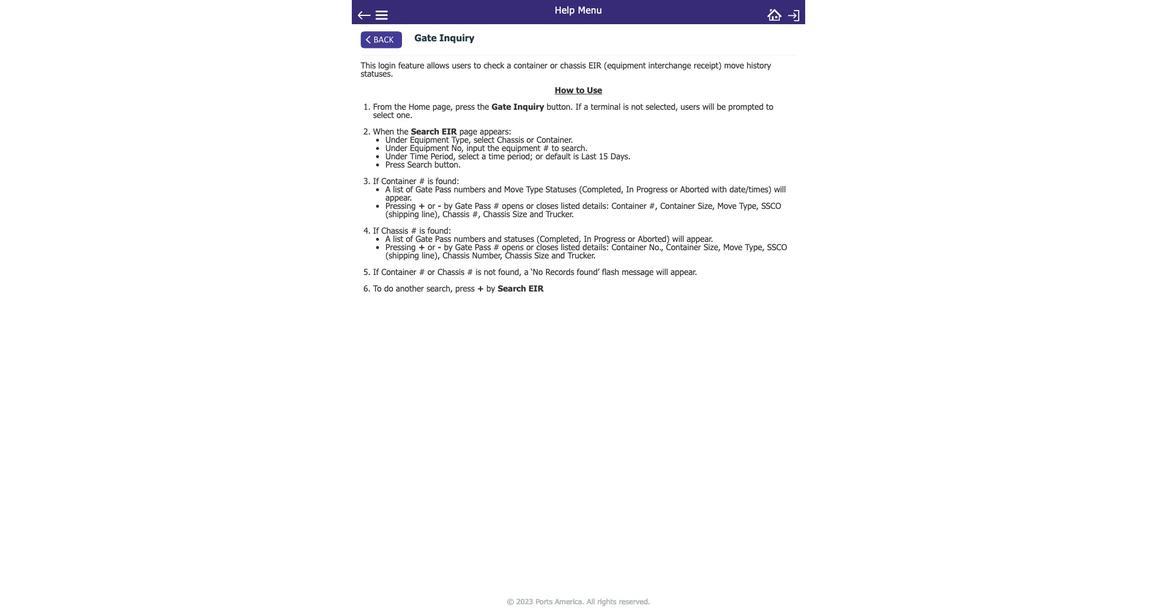 Task type: describe. For each thing, give the bounding box(es) containing it.
home
[[409, 102, 430, 112]]

reserved.
[[619, 597, 651, 606]]

chassis inside when the search eir page appears: under equipment type, select chassis or container. under equipment no, input the equipment # to search. under time period, select a time period; or default is last 15 days. press search button.
[[497, 135, 524, 145]]

to do another search, press + by search eir
[[373, 284, 544, 294]]

details: for (completed,
[[583, 201, 609, 211]]

1 vertical spatial (completed,
[[537, 234, 582, 244]]

this login feature allows users to check a container or chassis eir (equipment interchange receipt) move history statuses.
[[361, 60, 772, 79]]

container.
[[537, 135, 573, 145]]

equipment
[[502, 143, 541, 153]]

is down the 'if container # is found:'
[[420, 226, 425, 236]]

closes for (completed,
[[537, 242, 559, 252]]

or up the search,
[[428, 267, 435, 277]]

check
[[484, 60, 505, 70]]

when
[[373, 127, 394, 137]]

# inside when the search eir page appears: under equipment type, select chassis or container. under equipment no, input the equipment # to search. under time period, select a time period; or default is last 15 days. press search button.
[[543, 143, 549, 153]]

progress inside a list of gate pass numbers and move type statuses (completed, in progress or aborted with date/times) will appear.
[[637, 184, 668, 194]]

allows
[[427, 60, 450, 70]]

details: for progress
[[583, 242, 609, 252]]

container
[[514, 60, 548, 70]]

container right no.,
[[667, 242, 702, 252]]

do
[[384, 284, 393, 294]]

to inside when the search eir page appears: under equipment type, select chassis or container. under equipment no, input the equipment # to search. under time period, select a time period; or default is last 15 days. press search button.
[[552, 143, 559, 153]]

page
[[460, 127, 478, 137]]

(shipping for by gate pass # opens or closes listed details: container no., container size, move type, ssco (shipping line), chassis number, chassis size and trucker.
[[386, 251, 419, 261]]

page,
[[433, 102, 453, 112]]

history
[[747, 60, 772, 70]]

is inside button.  if a terminal is not selected, users will be prompted to select one.
[[624, 102, 629, 112]]

ports
[[536, 597, 553, 606]]

chassis down statuses
[[505, 251, 532, 261]]

this
[[361, 60, 376, 70]]

pass inside by gate pass # opens or closes listed details: container #, container size, move type, ssco (shipping line), chassis #, chassis size and trucker.
[[475, 201, 491, 211]]

closes for type
[[537, 201, 559, 211]]

or inside a list of gate pass numbers and move type statuses (completed, in progress or aborted with date/times) will appear.
[[671, 184, 678, 194]]

date/times)
[[730, 184, 772, 194]]

no.,
[[650, 242, 664, 252]]

terminal
[[591, 102, 621, 112]]

america.
[[555, 597, 585, 606]]

chassis up to do another search, press + by search eir
[[438, 267, 465, 277]]

type, inside when the search eir page appears: under equipment type, select chassis or container. under equipment no, input the equipment # to search. under time period, select a time period; or default is last 15 days. press search button.
[[452, 135, 471, 145]]

size for (completed,
[[535, 251, 549, 261]]

a inside when the search eir page appears: under equipment type, select chassis or container. under equipment no, input the equipment # to search. under time period, select a time period; or default is last 15 days. press search button.
[[482, 151, 486, 161]]

default
[[546, 151, 571, 161]]

numbers for if container # is found:
[[454, 184, 486, 194]]

1 vertical spatial in
[[584, 234, 592, 244]]

not inside button.  if a terminal is not selected, users will be prompted to select one.
[[632, 102, 644, 112]]

pass up the search,
[[435, 234, 452, 244]]

is down 'time'
[[428, 176, 433, 186]]

will right 'message'
[[657, 267, 669, 277]]

or up the "period;"
[[527, 135, 534, 145]]

(shipping for by gate pass # opens or closes listed details: container #, container size, move type, ssco (shipping line), chassis #, chassis size and trucker.
[[386, 209, 419, 219]]

period;
[[508, 151, 533, 161]]

line), for container
[[422, 209, 440, 219]]

a list of gate pass numbers and move type statuses (completed, in progress or aborted with date/times) will appear.
[[386, 184, 786, 203]]

help menu heading
[[488, 0, 670, 18]]

days.
[[611, 151, 631, 161]]

ssco for by gate pass # opens or closes listed details: container #, container size, move type, ssco (shipping line), chassis #, chassis size and trucker.
[[762, 201, 782, 211]]

2 equipment from the top
[[410, 143, 449, 153]]

is inside when the search eir page appears: under equipment type, select chassis or container. under equipment no, input the equipment # to search. under time period, select a time period; or default is last 15 days. press search button.
[[574, 151, 579, 161]]

or inside this login feature allows users to check a container or chassis eir (equipment interchange receipt) move history statuses.
[[551, 60, 558, 70]]

line), for chassis
[[422, 251, 440, 261]]

15
[[599, 151, 608, 161]]

pass inside a list of gate pass numbers and move type statuses (completed, in progress or aborted with date/times) will appear.
[[435, 184, 452, 194]]

+ for container
[[419, 201, 425, 211]]

trucker. for in
[[568, 251, 596, 261]]

flash
[[602, 267, 620, 277]]

be
[[717, 102, 726, 112]]

found: for if chassis # is found:
[[428, 226, 452, 236]]

0 horizontal spatial #,
[[472, 209, 481, 219]]

press for page,
[[456, 102, 475, 112]]

aborted
[[681, 184, 709, 194]]

is down the number,
[[476, 267, 482, 277]]

container down press
[[382, 176, 417, 186]]

pressing + or - for container
[[386, 201, 442, 211]]

when the search eir page appears: under equipment type, select chassis or container. under equipment no, input the equipment # to search. under time period, select a time period; or default is last 15 days. press search button.
[[373, 127, 631, 170]]

0 horizontal spatial progress
[[594, 234, 626, 244]]

gate inside by gate pass # opens or closes listed details: container no., container size, move type, ssco (shipping line), chassis number, chassis size and trucker.
[[455, 242, 472, 252]]

button. inside button.  if a terminal is not selected, users will be prompted to select one.
[[547, 102, 573, 112]]

if chassis # is found:
[[373, 226, 452, 236]]

button.  if a terminal is not selected, users will be prompted to select one.
[[373, 102, 774, 120]]

if container # or chassis # is not found, a 'no records found' flash message will appear.
[[373, 267, 698, 277]]

and up the number,
[[488, 234, 502, 244]]

gate inside a list of gate pass numbers and move type statuses (completed, in progress or aborted with date/times) will appear.
[[416, 184, 433, 194]]

to left use
[[576, 85, 585, 95]]

gate up allows
[[415, 32, 437, 43]]

rights
[[598, 597, 617, 606]]

# down the 'if container # is found:'
[[411, 226, 417, 236]]

2 vertical spatial appear.
[[671, 267, 698, 277]]

how to use
[[555, 85, 603, 95]]

another
[[396, 284, 424, 294]]

container up 'message'
[[612, 242, 647, 252]]

a for a list of gate pass numbers and statuses (completed, in progress or aborted) will appear.
[[386, 234, 391, 244]]

listed for statuses
[[561, 201, 580, 211]]

'no
[[531, 267, 543, 277]]

size, for appear.
[[704, 242, 721, 252]]

gate inquiry
[[415, 32, 475, 43]]

or down the 'if container # is found:'
[[428, 201, 435, 211]]

search.
[[562, 143, 588, 153]]

type, for a list of gate pass numbers and move type statuses (completed, in progress or aborted with date/times) will appear.
[[740, 201, 759, 211]]

prompted
[[729, 102, 764, 112]]

found,
[[499, 267, 522, 277]]

# up another
[[419, 267, 425, 277]]

use
[[587, 85, 603, 95]]

or down if chassis # is found:
[[428, 242, 435, 252]]

# up to do another search, press + by search eir
[[467, 267, 473, 277]]

press for search,
[[456, 284, 475, 294]]

2023
[[517, 597, 534, 606]]

the up appears:
[[478, 102, 489, 112]]

if inside button.  if a terminal is not selected, users will be prompted to select one.
[[576, 102, 582, 112]]

the right from
[[395, 102, 406, 112]]

statuses
[[546, 184, 577, 194]]

by for if container # is found:
[[444, 201, 453, 211]]

type
[[526, 184, 543, 194]]

a inside this login feature allows users to check a container or chassis eir (equipment interchange receipt) move history statuses.
[[507, 60, 512, 70]]

will right no.,
[[673, 234, 685, 244]]

size, for aborted
[[698, 201, 715, 211]]

a list of gate pass numbers and statuses (completed, in progress or aborted) will appear.
[[386, 234, 714, 244]]

to
[[373, 284, 382, 294]]

will inside a list of gate pass numbers and move type statuses (completed, in progress or aborted with date/times) will appear.
[[775, 184, 786, 194]]

by gate pass # opens or closes listed details: container no., container size, move type, ssco (shipping line), chassis number, chassis size and trucker.
[[386, 242, 788, 261]]

search,
[[427, 284, 453, 294]]

container up do
[[382, 267, 417, 277]]

or left default
[[536, 151, 543, 161]]

type, for a list of gate pass numbers and statuses (completed, in progress or aborted) will appear.
[[746, 242, 765, 252]]

feature
[[399, 60, 425, 70]]

move for progress
[[724, 242, 743, 252]]

or inside by gate pass # opens or closes listed details: container no., container size, move type, ssco (shipping line), chassis number, chassis size and trucker.
[[527, 242, 534, 252]]

chassis up statuses
[[483, 209, 510, 219]]

opens for move
[[502, 201, 524, 211]]

1 horizontal spatial inquiry
[[514, 102, 545, 112]]

1 vertical spatial not
[[484, 267, 496, 277]]

move for (completed,
[[718, 201, 737, 211]]

in inside a list of gate pass numbers and move type statuses (completed, in progress or aborted with date/times) will appear.
[[627, 184, 634, 194]]

chassis left the number,
[[443, 251, 470, 261]]

from the home page, press the gate inquiry
[[373, 102, 545, 112]]



Task type: vqa. For each thing, say whether or not it's contained in the screenshot.
Info
no



Task type: locate. For each thing, give the bounding box(es) containing it.
- for if container # is found:
[[438, 201, 442, 211]]

in down days.
[[627, 184, 634, 194]]

0 vertical spatial inquiry
[[440, 32, 475, 43]]

list up do
[[393, 234, 404, 244]]

to inside this login feature allows users to check a container or chassis eir (equipment interchange receipt) move history statuses.
[[474, 60, 481, 70]]

#, up aborted)
[[650, 201, 658, 211]]

pressing up if chassis # is found:
[[386, 201, 416, 211]]

size for type
[[513, 209, 527, 219]]

listed down statuses
[[561, 201, 580, 211]]

1 vertical spatial eir
[[442, 127, 457, 137]]

by down the number,
[[487, 284, 496, 294]]

or down type
[[527, 201, 534, 211]]

1 horizontal spatial progress
[[637, 184, 668, 194]]

1 vertical spatial of
[[406, 234, 413, 244]]

eir down the if container # or chassis # is not found, a 'no records found' flash message will appear.
[[529, 284, 544, 294]]

0 horizontal spatial inquiry
[[440, 32, 475, 43]]

opens inside by gate pass # opens or closes listed details: container #, container size, move type, ssco (shipping line), chassis #, chassis size and trucker.
[[502, 201, 524, 211]]

opens for statuses
[[502, 242, 524, 252]]

list for a list of gate pass numbers and move type statuses (completed, in progress or aborted with date/times) will appear.
[[393, 184, 404, 194]]

of
[[406, 184, 413, 194], [406, 234, 413, 244]]

1 vertical spatial opens
[[502, 242, 524, 252]]

and inside by gate pass # opens or closes listed details: container #, container size, move type, ssco (shipping line), chassis #, chassis size and trucker.
[[530, 209, 544, 219]]

menu
[[579, 4, 603, 15]]

container up aborted)
[[612, 201, 647, 211]]

is right terminal
[[624, 102, 629, 112]]

0 vertical spatial not
[[632, 102, 644, 112]]

select up when
[[373, 110, 394, 120]]

to left the search.
[[552, 143, 559, 153]]

2 opens from the top
[[502, 242, 524, 252]]

1 vertical spatial trucker.
[[568, 251, 596, 261]]

1 a from the top
[[386, 184, 391, 194]]

a down press
[[386, 184, 391, 194]]

pass up the number,
[[475, 201, 491, 211]]

0 vertical spatial search
[[411, 127, 440, 137]]

inquiry up allows
[[440, 32, 475, 43]]

users
[[452, 60, 471, 70], [681, 102, 700, 112]]

0 vertical spatial in
[[627, 184, 634, 194]]

# inside by gate pass # opens or closes listed details: container no., container size, move type, ssco (shipping line), chassis number, chassis size and trucker.
[[494, 242, 500, 252]]

1 vertical spatial users
[[681, 102, 700, 112]]

listed
[[561, 201, 580, 211], [561, 242, 580, 252]]

- for if chassis # is found:
[[438, 242, 442, 252]]

in down by gate pass # opens or closes listed details: container #, container size, move type, ssco (shipping line), chassis #, chassis size and trucker.
[[584, 234, 592, 244]]

login
[[379, 60, 396, 70]]

1 (shipping from the top
[[386, 209, 419, 219]]

2 numbers from the top
[[454, 234, 486, 244]]

not
[[632, 102, 644, 112], [484, 267, 496, 277]]

(shipping inside by gate pass # opens or closes listed details: container #, container size, move type, ssco (shipping line), chassis #, chassis size and trucker.
[[386, 209, 419, 219]]

the down appears:
[[488, 143, 500, 153]]

select up time
[[474, 135, 495, 145]]

eir right chassis
[[589, 60, 602, 70]]

0 vertical spatial (completed,
[[579, 184, 624, 194]]

move
[[725, 60, 745, 70]]

pressing + or - up if chassis # is found:
[[386, 201, 442, 211]]

1 vertical spatial type,
[[740, 201, 759, 211]]

message
[[622, 267, 654, 277]]

1 vertical spatial size,
[[704, 242, 721, 252]]

0 vertical spatial size,
[[698, 201, 715, 211]]

no,
[[452, 143, 464, 153]]

a inside button.  if a terminal is not selected, users will be prompted to select one.
[[584, 102, 589, 112]]

ssco for by gate pass # opens or closes listed details: container no., container size, move type, ssco (shipping line), chassis number, chassis size and trucker.
[[768, 242, 788, 252]]

0 vertical spatial pressing
[[386, 201, 416, 211]]

size, inside by gate pass # opens or closes listed details: container no., container size, move type, ssco (shipping line), chassis number, chassis size and trucker.
[[704, 242, 721, 252]]

+ down the number,
[[477, 284, 484, 294]]

closes up 'no
[[537, 242, 559, 252]]

users inside this login feature allows users to check a container or chassis eir (equipment interchange receipt) move history statuses.
[[452, 60, 471, 70]]

chassis
[[561, 60, 586, 70]]

1 horizontal spatial in
[[627, 184, 634, 194]]

move inside a list of gate pass numbers and move type statuses (completed, in progress or aborted with date/times) will appear.
[[505, 184, 524, 194]]

type, inside by gate pass # opens or closes listed details: container no., container size, move type, ssco (shipping line), chassis number, chassis size and trucker.
[[746, 242, 765, 252]]

1 horizontal spatial size
[[535, 251, 549, 261]]

details: up by gate pass # opens or closes listed details: container no., container size, move type, ssco (shipping line), chassis number, chassis size and trucker.
[[583, 201, 609, 211]]

appear. right no.,
[[687, 234, 714, 244]]

0 vertical spatial opens
[[502, 201, 524, 211]]

size, inside by gate pass # opens or closes listed details: container #, container size, move type, ssco (shipping line), chassis #, chassis size and trucker.
[[698, 201, 715, 211]]

1 horizontal spatial users
[[681, 102, 700, 112]]

select down page
[[459, 151, 480, 161]]

of for container
[[406, 184, 413, 194]]

2 of from the top
[[406, 234, 413, 244]]

1 under from the top
[[386, 135, 408, 145]]

type, inside by gate pass # opens or closes listed details: container #, container size, move type, ssco (shipping line), chassis #, chassis size and trucker.
[[740, 201, 759, 211]]

0 vertical spatial found:
[[436, 176, 460, 186]]

1 vertical spatial button.
[[435, 160, 461, 170]]

size inside by gate pass # opens or closes listed details: container no., container size, move type, ssco (shipping line), chassis number, chassis size and trucker.
[[535, 251, 549, 261]]

0 vertical spatial size
[[513, 209, 527, 219]]

2 vertical spatial by
[[487, 284, 496, 294]]

search up the 'if container # is found:'
[[408, 160, 432, 170]]

2 vertical spatial select
[[459, 151, 480, 161]]

0 vertical spatial press
[[456, 102, 475, 112]]

- down the 'if container # is found:'
[[438, 201, 442, 211]]

not down the number,
[[484, 267, 496, 277]]

0 horizontal spatial size
[[513, 209, 527, 219]]

closes down type
[[537, 201, 559, 211]]

will right date/times)
[[775, 184, 786, 194]]

line), down if chassis # is found:
[[422, 251, 440, 261]]

input
[[467, 143, 485, 153]]

1 pressing + or - from the top
[[386, 201, 442, 211]]

trucker. for statuses
[[546, 209, 574, 219]]

gate
[[415, 32, 437, 43], [492, 102, 511, 112], [416, 184, 433, 194], [455, 201, 472, 211], [416, 234, 433, 244], [455, 242, 472, 252]]

1 vertical spatial a
[[386, 234, 391, 244]]

trucker. inside by gate pass # opens or closes listed details: container #, container size, move type, ssco (shipping line), chassis #, chassis size and trucker.
[[546, 209, 574, 219]]

+ for chassis
[[419, 242, 425, 252]]

a right check
[[507, 60, 512, 70]]

eir inside this login feature allows users to check a container or chassis eir (equipment interchange receipt) move history statuses.
[[589, 60, 602, 70]]

2 line), from the top
[[422, 251, 440, 261]]

or
[[551, 60, 558, 70], [527, 135, 534, 145], [536, 151, 543, 161], [671, 184, 678, 194], [428, 201, 435, 211], [527, 201, 534, 211], [628, 234, 636, 244], [428, 242, 435, 252], [527, 242, 534, 252], [428, 267, 435, 277]]

2 under from the top
[[386, 143, 408, 153]]

or left aborted
[[671, 184, 678, 194]]

0 vertical spatial move
[[505, 184, 524, 194]]

0 horizontal spatial eir
[[442, 127, 457, 137]]

gate inside by gate pass # opens or closes listed details: container #, container size, move type, ssco (shipping line), chassis #, chassis size and trucker.
[[455, 201, 472, 211]]

equipment
[[410, 135, 449, 145], [410, 143, 449, 153]]

by for if chassis # is found:
[[444, 242, 453, 252]]

0 horizontal spatial button.
[[435, 160, 461, 170]]

1 vertical spatial list
[[393, 234, 404, 244]]

1 vertical spatial appear.
[[687, 234, 714, 244]]

help menu
[[555, 4, 603, 15]]

0 vertical spatial eir
[[589, 60, 602, 70]]

© 2023 ports america. all rights reserved. footer
[[348, 594, 810, 610]]

# inside by gate pass # opens or closes listed details: container #, container size, move type, ssco (shipping line), chassis #, chassis size and trucker.
[[494, 201, 500, 211]]

with
[[712, 184, 727, 194]]

size,
[[698, 201, 715, 211], [704, 242, 721, 252]]

©
[[507, 597, 514, 606]]

0 vertical spatial a
[[386, 184, 391, 194]]

1 vertical spatial inquiry
[[514, 102, 545, 112]]

1 press from the top
[[456, 102, 475, 112]]

search down home
[[411, 127, 440, 137]]

0 vertical spatial details:
[[583, 201, 609, 211]]

pressing down if chassis # is found:
[[386, 242, 416, 252]]

will left "be"
[[703, 102, 715, 112]]

or left aborted)
[[628, 234, 636, 244]]

statuses.
[[361, 69, 393, 79]]

# right equipment
[[543, 143, 549, 153]]

line), up if chassis # is found:
[[422, 209, 440, 219]]

(equipment
[[604, 60, 646, 70]]

by inside by gate pass # opens or closes listed details: container no., container size, move type, ssco (shipping line), chassis number, chassis size and trucker.
[[444, 242, 453, 252]]

0 vertical spatial numbers
[[454, 184, 486, 194]]

ssco inside by gate pass # opens or closes listed details: container no., container size, move type, ssco (shipping line), chassis number, chassis size and trucker.
[[768, 242, 788, 252]]

will inside button.  if a terminal is not selected, users will be prompted to select one.
[[703, 102, 715, 112]]

and inside a list of gate pass numbers and move type statuses (completed, in progress or aborted with date/times) will appear.
[[488, 184, 502, 194]]

equipment up 'time'
[[410, 135, 449, 145]]

of inside a list of gate pass numbers and move type statuses (completed, in progress or aborted with date/times) will appear.
[[406, 184, 413, 194]]

closes inside by gate pass # opens or closes listed details: container #, container size, move type, ssco (shipping line), chassis #, chassis size and trucker.
[[537, 201, 559, 211]]

1 vertical spatial move
[[718, 201, 737, 211]]

in
[[627, 184, 634, 194], [584, 234, 592, 244]]

if
[[576, 102, 582, 112], [373, 176, 379, 186], [373, 226, 379, 236], [373, 267, 379, 277]]

1 vertical spatial progress
[[594, 234, 626, 244]]

2 vertical spatial +
[[477, 284, 484, 294]]

select inside button.  if a terminal is not selected, users will be prompted to select one.
[[373, 110, 394, 120]]

2 press from the top
[[456, 284, 475, 294]]

0 vertical spatial listed
[[561, 201, 580, 211]]

0 vertical spatial users
[[452, 60, 471, 70]]

a left 'no
[[525, 267, 529, 277]]

© 2023 ports america. all rights reserved.
[[507, 597, 651, 606]]

1 vertical spatial by
[[444, 242, 453, 252]]

eir inside when the search eir page appears: under equipment type, select chassis or container. under equipment no, input the equipment # to search. under time period, select a time period; or default is last 15 days. press search button.
[[442, 127, 457, 137]]

-
[[438, 201, 442, 211], [438, 242, 442, 252]]

gate up appears:
[[492, 102, 511, 112]]

1 pressing from the top
[[386, 201, 416, 211]]

if for if container # or chassis # is not found, a 'no records found' flash message will appear.
[[373, 267, 379, 277]]

numbers for if chassis # is found:
[[454, 234, 486, 244]]

line), inside by gate pass # opens or closes listed details: container no., container size, move type, ssco (shipping line), chassis number, chassis size and trucker.
[[422, 251, 440, 261]]

move inside by gate pass # opens or closes listed details: container #, container size, move type, ssco (shipping line), chassis #, chassis size and trucker.
[[718, 201, 737, 211]]

receipt)
[[694, 60, 722, 70]]

if container # is found:
[[373, 176, 460, 186]]

1 details: from the top
[[583, 201, 609, 211]]

progress
[[637, 184, 668, 194], [594, 234, 626, 244]]

2 horizontal spatial eir
[[589, 60, 602, 70]]

1 numbers from the top
[[454, 184, 486, 194]]

eir up the 'no,'
[[442, 127, 457, 137]]

0 vertical spatial ssco
[[762, 201, 782, 211]]

(shipping inside by gate pass # opens or closes listed details: container no., container size, move type, ssco (shipping line), chassis number, chassis size and trucker.
[[386, 251, 419, 261]]

opens up found,
[[502, 242, 524, 252]]

gate down 'time'
[[416, 184, 433, 194]]

- down if chassis # is found:
[[438, 242, 442, 252]]

statuses
[[505, 234, 534, 244]]

size up 'no
[[535, 251, 549, 261]]

1 vertical spatial search
[[408, 160, 432, 170]]

0 vertical spatial type,
[[452, 135, 471, 145]]

gate down the 'if container # is found:'
[[455, 201, 472, 211]]

+ down if chassis # is found:
[[419, 242, 425, 252]]

found'
[[577, 267, 600, 277]]

opens inside by gate pass # opens or closes listed details: container no., container size, move type, ssco (shipping line), chassis number, chassis size and trucker.
[[502, 242, 524, 252]]

0 vertical spatial closes
[[537, 201, 559, 211]]

+
[[419, 201, 425, 211], [419, 242, 425, 252], [477, 284, 484, 294]]

interchange
[[649, 60, 692, 70]]

list inside a list of gate pass numbers and move type statuses (completed, in progress or aborted with date/times) will appear.
[[393, 184, 404, 194]]

(completed,
[[579, 184, 624, 194], [537, 234, 582, 244]]

move inside by gate pass # opens or closes listed details: container no., container size, move type, ssco (shipping line), chassis number, chassis size and trucker.
[[724, 242, 743, 252]]

0 horizontal spatial users
[[452, 60, 471, 70]]

appear. down the 'if container # is found:'
[[386, 193, 412, 203]]

0 vertical spatial of
[[406, 184, 413, 194]]

under
[[386, 135, 408, 145], [386, 143, 408, 153], [386, 151, 408, 161]]

a up do
[[386, 234, 391, 244]]

ssco inside by gate pass # opens or closes listed details: container #, container size, move type, ssco (shipping line), chassis #, chassis size and trucker.
[[762, 201, 782, 211]]

listed inside by gate pass # opens or closes listed details: container #, container size, move type, ssco (shipping line), chassis #, chassis size and trucker.
[[561, 201, 580, 211]]

pass inside by gate pass # opens or closes listed details: container no., container size, move type, ssco (shipping line), chassis number, chassis size and trucker.
[[475, 242, 491, 252]]

1 horizontal spatial eir
[[529, 284, 544, 294]]

1 of from the top
[[406, 184, 413, 194]]

1 line), from the top
[[422, 209, 440, 219]]

listed inside by gate pass # opens or closes listed details: container no., container size, move type, ssco (shipping line), chassis number, chassis size and trucker.
[[561, 242, 580, 252]]

0 vertical spatial select
[[373, 110, 394, 120]]

found:
[[436, 176, 460, 186], [428, 226, 452, 236]]

0 vertical spatial button.
[[547, 102, 573, 112]]

a inside a list of gate pass numbers and move type statuses (completed, in progress or aborted with date/times) will appear.
[[386, 184, 391, 194]]

1 vertical spatial +
[[419, 242, 425, 252]]

pressing + or - down if chassis # is found:
[[386, 242, 442, 252]]

found: for if container # is found:
[[436, 176, 460, 186]]

press
[[456, 102, 475, 112], [456, 284, 475, 294]]

from
[[373, 102, 392, 112]]

1 vertical spatial ssco
[[768, 242, 788, 252]]

ssco
[[762, 201, 782, 211], [768, 242, 788, 252]]

users right allows
[[452, 60, 471, 70]]

closes inside by gate pass # opens or closes listed details: container no., container size, move type, ssco (shipping line), chassis number, chassis size and trucker.
[[537, 242, 559, 252]]

or inside by gate pass # opens or closes listed details: container #, container size, move type, ssco (shipping line), chassis #, chassis size and trucker.
[[527, 201, 534, 211]]

1 vertical spatial -
[[438, 242, 442, 252]]

chassis
[[497, 135, 524, 145], [443, 209, 470, 219], [483, 209, 510, 219], [382, 226, 409, 236], [443, 251, 470, 261], [505, 251, 532, 261], [438, 267, 465, 277]]

2 vertical spatial move
[[724, 242, 743, 252]]

a
[[507, 60, 512, 70], [584, 102, 589, 112], [482, 151, 486, 161], [525, 267, 529, 277]]

selected,
[[646, 102, 678, 112]]

0 vertical spatial +
[[419, 201, 425, 211]]

is left last
[[574, 151, 579, 161]]

and inside by gate pass # opens or closes listed details: container no., container size, move type, ssco (shipping line), chassis number, chassis size and trucker.
[[552, 251, 565, 261]]

1 vertical spatial select
[[474, 135, 495, 145]]

#,
[[650, 201, 658, 211], [472, 209, 481, 219]]

1 vertical spatial press
[[456, 284, 475, 294]]

details: up "found'"
[[583, 242, 609, 252]]

to inside button.  if a terminal is not selected, users will be prompted to select one.
[[767, 102, 774, 112]]

1 equipment from the top
[[410, 135, 449, 145]]

1 horizontal spatial #,
[[650, 201, 658, 211]]

0 horizontal spatial not
[[484, 267, 496, 277]]

1 vertical spatial details:
[[583, 242, 609, 252]]

eir
[[589, 60, 602, 70], [442, 127, 457, 137], [529, 284, 544, 294]]

2 vertical spatial type,
[[746, 242, 765, 252]]

records
[[546, 267, 575, 277]]

last
[[582, 151, 597, 161]]

0 vertical spatial progress
[[637, 184, 668, 194]]

2 (shipping from the top
[[386, 251, 419, 261]]

equipment left the 'no,'
[[410, 143, 449, 153]]

1 - from the top
[[438, 201, 442, 211]]

if for if container # is found:
[[373, 176, 379, 186]]

aborted)
[[638, 234, 670, 244]]

one.
[[397, 110, 413, 120]]

0 vertical spatial by
[[444, 201, 453, 211]]

1 vertical spatial pressing
[[386, 242, 416, 252]]

(shipping down if chassis # is found:
[[386, 251, 419, 261]]

how
[[555, 85, 574, 95]]

trucker. up "found'"
[[568, 251, 596, 261]]

opens
[[502, 201, 524, 211], [502, 242, 524, 252]]

by gate pass # opens or closes listed details: container #, container size, move type, ssco (shipping line), chassis #, chassis size and trucker.
[[386, 201, 782, 219]]

chassis up if chassis # is found:
[[443, 209, 470, 219]]

2 vertical spatial eir
[[529, 284, 544, 294]]

period,
[[431, 151, 456, 161]]

0 vertical spatial -
[[438, 201, 442, 211]]

button. inside when the search eir page appears: under equipment type, select chassis or container. under equipment no, input the equipment # to search. under time period, select a time period; or default is last 15 days. press search button.
[[435, 160, 461, 170]]

or up the if container # or chassis # is not found, a 'no records found' flash message will appear.
[[527, 242, 534, 252]]

2 pressing + or - from the top
[[386, 242, 442, 252]]

list down press
[[393, 184, 404, 194]]

button.
[[547, 102, 573, 112], [435, 160, 461, 170]]

1 vertical spatial (shipping
[[386, 251, 419, 261]]

2 closes from the top
[[537, 242, 559, 252]]

line),
[[422, 209, 440, 219], [422, 251, 440, 261]]

pressing for a list of gate pass numbers and move type statuses (completed, in progress or aborted with date/times) will appear.
[[386, 201, 416, 211]]

0 vertical spatial line),
[[422, 209, 440, 219]]

help
[[555, 4, 575, 15]]

1 vertical spatial found:
[[428, 226, 452, 236]]

time
[[410, 151, 428, 161]]

if for if chassis # is found:
[[373, 226, 379, 236]]

0 vertical spatial (shipping
[[386, 209, 419, 219]]

press right page,
[[456, 102, 475, 112]]

1 horizontal spatial not
[[632, 102, 644, 112]]

1 vertical spatial closes
[[537, 242, 559, 252]]

the down one.
[[397, 127, 409, 137]]

1 list from the top
[[393, 184, 404, 194]]

1 vertical spatial size
[[535, 251, 549, 261]]

0 vertical spatial trucker.
[[546, 209, 574, 219]]

1 vertical spatial listed
[[561, 242, 580, 252]]

0 vertical spatial list
[[393, 184, 404, 194]]

pressing + or - for chassis
[[386, 242, 442, 252]]

a down how to use
[[584, 102, 589, 112]]

# down 'time'
[[419, 176, 425, 186]]

chassis up the "period;"
[[497, 135, 524, 145]]

list
[[393, 184, 404, 194], [393, 234, 404, 244]]

1 horizontal spatial button.
[[547, 102, 573, 112]]

trucker. inside by gate pass # opens or closes listed details: container no., container size, move type, ssco (shipping line), chassis number, chassis size and trucker.
[[568, 251, 596, 261]]

number,
[[472, 251, 503, 261]]

container down aborted
[[661, 201, 696, 211]]

1 opens from the top
[[502, 201, 524, 211]]

(shipping
[[386, 209, 419, 219], [386, 251, 419, 261]]

all
[[587, 597, 595, 606]]

2 details: from the top
[[583, 242, 609, 252]]

1 vertical spatial numbers
[[454, 234, 486, 244]]

#
[[543, 143, 549, 153], [419, 176, 425, 186], [494, 201, 500, 211], [411, 226, 417, 236], [494, 242, 500, 252], [419, 267, 425, 277], [467, 267, 473, 277]]

help menu banner
[[352, 0, 806, 24]]

not left selected,
[[632, 102, 644, 112]]

details: inside by gate pass # opens or closes listed details: container no., container size, move type, ssco (shipping line), chassis number, chassis size and trucker.
[[583, 242, 609, 252]]

line), inside by gate pass # opens or closes listed details: container #, container size, move type, ssco (shipping line), chassis #, chassis size and trucker.
[[422, 209, 440, 219]]

pressing
[[386, 201, 416, 211], [386, 242, 416, 252]]

(shipping up if chassis # is found:
[[386, 209, 419, 219]]

size, right no.,
[[704, 242, 721, 252]]

2 vertical spatial search
[[498, 284, 526, 294]]

found: down period,
[[436, 176, 460, 186]]

numbers
[[454, 184, 486, 194], [454, 234, 486, 244]]

list for a list of gate pass numbers and statuses (completed, in progress or aborted) will appear.
[[393, 234, 404, 244]]

users inside button.  if a terminal is not selected, users will be prompted to select one.
[[681, 102, 700, 112]]

1 vertical spatial pressing + or -
[[386, 242, 442, 252]]

pass
[[435, 184, 452, 194], [475, 201, 491, 211], [435, 234, 452, 244], [475, 242, 491, 252]]

gate up another
[[416, 234, 433, 244]]

time
[[489, 151, 505, 161]]

pressing for a list of gate pass numbers and statuses (completed, in progress or aborted) will appear.
[[386, 242, 416, 252]]

0 vertical spatial pressing + or -
[[386, 201, 442, 211]]

press
[[386, 160, 405, 170]]

button. down how
[[547, 102, 573, 112]]

(completed, inside a list of gate pass numbers and move type statuses (completed, in progress or aborted with date/times) will appear.
[[579, 184, 624, 194]]

size inside by gate pass # opens or closes listed details: container #, container size, move type, ssco (shipping line), chassis #, chassis size and trucker.
[[513, 209, 527, 219]]

2 a from the top
[[386, 234, 391, 244]]

2 listed from the top
[[561, 242, 580, 252]]

inquiry
[[440, 32, 475, 43], [514, 102, 545, 112]]

of up another
[[406, 234, 413, 244]]

of for chassis
[[406, 234, 413, 244]]

details: inside by gate pass # opens or closes listed details: container #, container size, move type, ssco (shipping line), chassis #, chassis size and trucker.
[[583, 201, 609, 211]]

1 vertical spatial line),
[[422, 251, 440, 261]]

1 listed from the top
[[561, 201, 580, 211]]

size, down aborted
[[698, 201, 715, 211]]

by inside by gate pass # opens or closes listed details: container #, container size, move type, ssco (shipping line), chassis #, chassis size and trucker.
[[444, 201, 453, 211]]

numbers up the number,
[[454, 234, 486, 244]]

numbers inside a list of gate pass numbers and move type statuses (completed, in progress or aborted with date/times) will appear.
[[454, 184, 486, 194]]

2 pressing from the top
[[386, 242, 416, 252]]

by down the 'if container # is found:'
[[444, 201, 453, 211]]

appears:
[[480, 127, 512, 137]]

0 horizontal spatial in
[[584, 234, 592, 244]]

2 - from the top
[[438, 242, 442, 252]]

appear. inside a list of gate pass numbers and move type statuses (completed, in progress or aborted with date/times) will appear.
[[386, 193, 412, 203]]

progress left aborted
[[637, 184, 668, 194]]

gate up to do another search, press + by search eir
[[455, 242, 472, 252]]

0 vertical spatial appear.
[[386, 193, 412, 203]]

listed for in
[[561, 242, 580, 252]]

2 list from the top
[[393, 234, 404, 244]]

by
[[444, 201, 453, 211], [444, 242, 453, 252], [487, 284, 496, 294]]

3 under from the top
[[386, 151, 408, 161]]

1 closes from the top
[[537, 201, 559, 211]]

a for a list of gate pass numbers and move type statuses (completed, in progress or aborted with date/times) will appear.
[[386, 184, 391, 194]]

chassis down the 'if container # is found:'
[[382, 226, 409, 236]]

pressing + or -
[[386, 201, 442, 211], [386, 242, 442, 252]]

search down found,
[[498, 284, 526, 294]]



